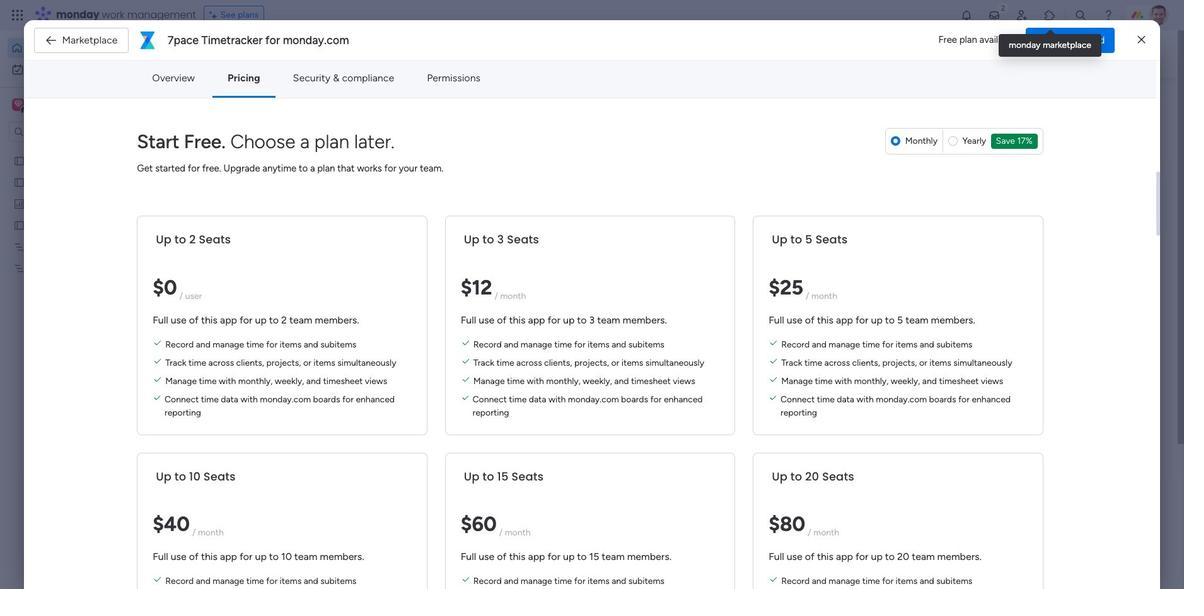 Task type: vqa. For each thing, say whether or not it's contained in the screenshot.
the rightmost THE DAPULSE X SLIM image
yes



Task type: describe. For each thing, give the bounding box(es) containing it.
invite members image
[[1016, 9, 1029, 21]]

2 image
[[998, 1, 1009, 15]]

search everything image
[[1075, 9, 1088, 21]]

add to favorites image
[[428, 385, 441, 398]]

circle o image
[[958, 151, 966, 160]]

update feed image
[[989, 9, 1001, 21]]

remove from favorites image
[[428, 231, 441, 243]]

1 vertical spatial option
[[0, 149, 161, 152]]

quick search results list box
[[233, 118, 909, 440]]

workspace image
[[14, 98, 23, 112]]

workspace image
[[12, 98, 25, 112]]

help image
[[1103, 9, 1115, 21]]

dapulse x slim image
[[1109, 91, 1124, 107]]

select product image
[[11, 9, 24, 21]]

v2 user feedback image
[[949, 47, 959, 61]]

workspace selection element
[[12, 97, 105, 114]]

public board image
[[13, 219, 25, 231]]



Task type: locate. For each thing, give the bounding box(es) containing it.
list box
[[0, 147, 161, 449]]

public dashboard image
[[13, 197, 25, 209]]

monday marketplace image
[[1044, 9, 1057, 21]]

v2 bolt switch image
[[1047, 47, 1055, 61]]

terry turtle image
[[262, 565, 288, 589]]

close update feed (inbox) image
[[233, 475, 248, 490]]

option down search in workspace field
[[0, 149, 161, 152]]

see plans image
[[209, 8, 221, 22]]

help center element
[[939, 520, 1128, 571]]

option up workspace selection element
[[8, 38, 153, 58]]

terry turtle image
[[1150, 5, 1170, 25]]

application logo image
[[137, 30, 158, 50]]

templates image image
[[950, 254, 1117, 341]]

check circle image
[[958, 135, 966, 144]]

option
[[8, 38, 153, 58], [0, 149, 161, 152]]

0 vertical spatial option
[[8, 38, 153, 58]]

notifications image
[[961, 9, 974, 21]]

Search in workspace field
[[26, 125, 105, 139]]

public board image
[[13, 155, 25, 167], [13, 176, 25, 188], [471, 230, 485, 244], [249, 385, 262, 399]]

check circle image
[[958, 118, 966, 128]]

dapulse x slim image
[[1138, 32, 1146, 48]]



